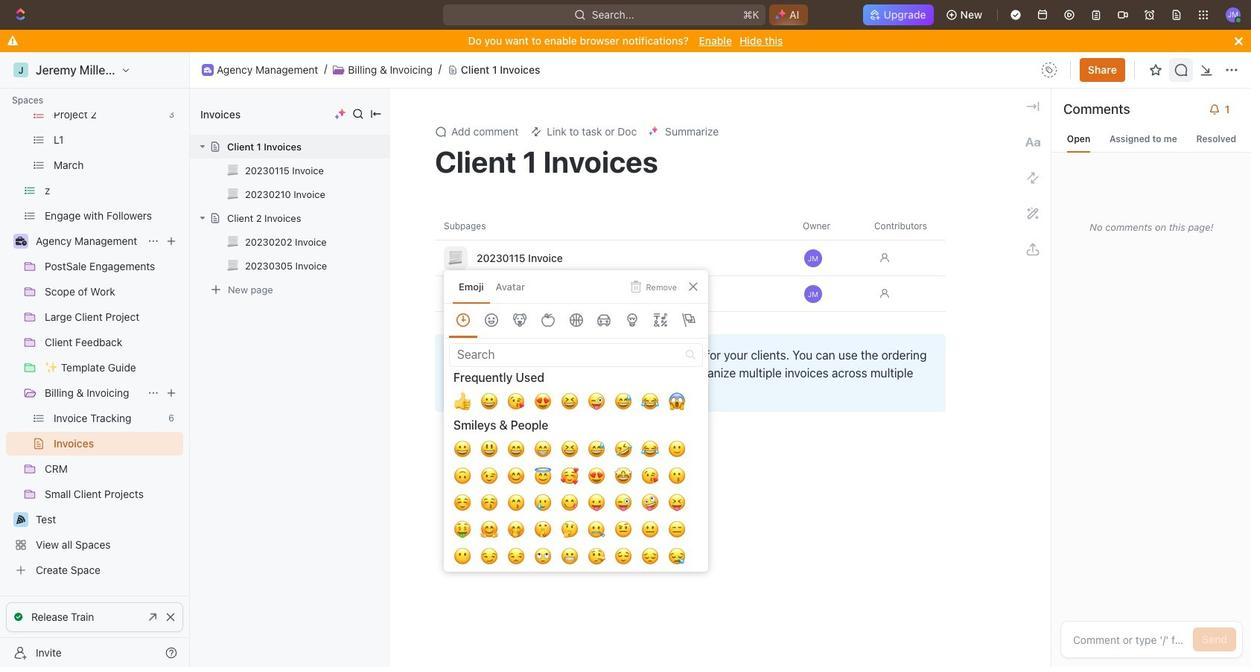 Task type: describe. For each thing, give the bounding box(es) containing it.
frequently used element
[[449, 367, 703, 414]]

1 horizontal spatial business time image
[[204, 67, 212, 73]]

smileys & people element
[[449, 414, 703, 668]]



Task type: vqa. For each thing, say whether or not it's contained in the screenshot.
in
no



Task type: locate. For each thing, give the bounding box(es) containing it.
0 horizontal spatial business time image
[[15, 237, 26, 246]]

tree
[[6, 1, 183, 583]]

tree inside sidebar navigation
[[6, 1, 183, 583]]

business time image
[[204, 67, 212, 73], [15, 237, 26, 246]]

Search search field
[[449, 343, 703, 367]]

1 vertical spatial business time image
[[15, 237, 26, 246]]

0 vertical spatial business time image
[[204, 67, 212, 73]]

sidebar navigation
[[0, 0, 190, 668]]

list of emoji element
[[445, 367, 708, 668]]

business time image inside sidebar navigation
[[15, 237, 26, 246]]

clear image
[[686, 350, 696, 360]]



